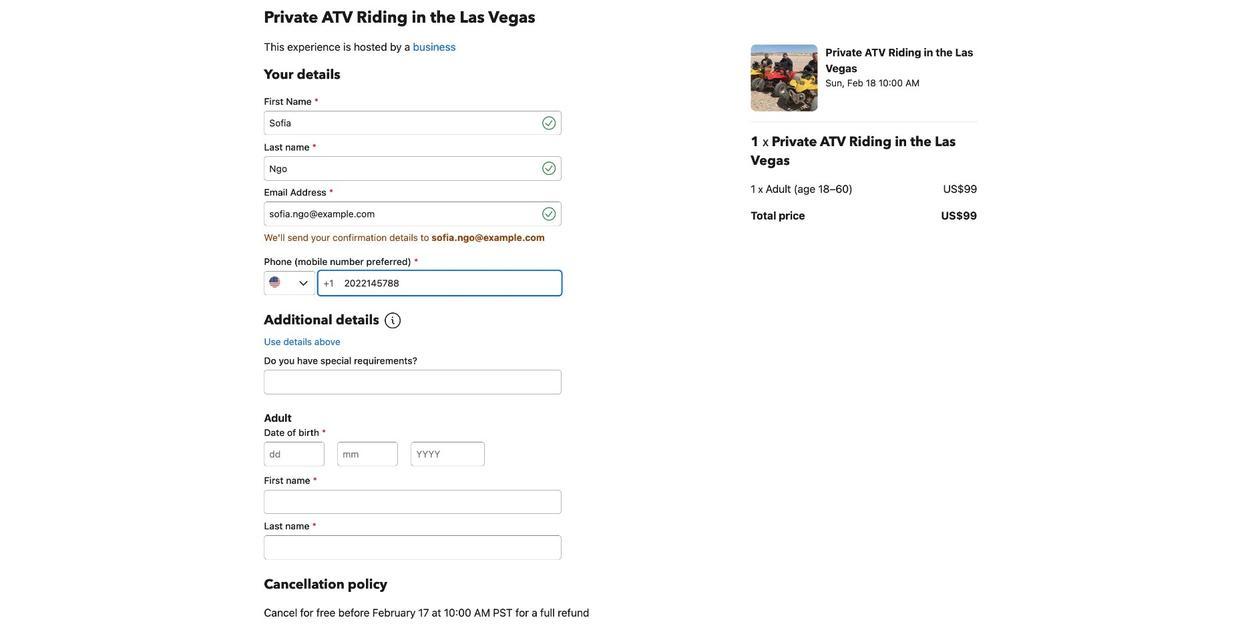 Task type: locate. For each thing, give the bounding box(es) containing it.
None field
[[264, 111, 540, 135], [264, 157, 540, 181], [264, 370, 561, 394], [264, 491, 561, 515], [264, 536, 561, 560], [264, 111, 540, 135], [264, 157, 540, 181], [264, 370, 561, 394], [264, 491, 561, 515], [264, 536, 561, 560]]

None email field
[[264, 202, 540, 226]]



Task type: describe. For each thing, give the bounding box(es) containing it.
YYYY field
[[411, 442, 485, 467]]

Phone (mobile number preferred) telephone field
[[339, 271, 561, 296]]

mm field
[[338, 442, 398, 467]]

dd field
[[264, 442, 324, 467]]



Task type: vqa. For each thing, say whether or not it's contained in the screenshot.
List
no



